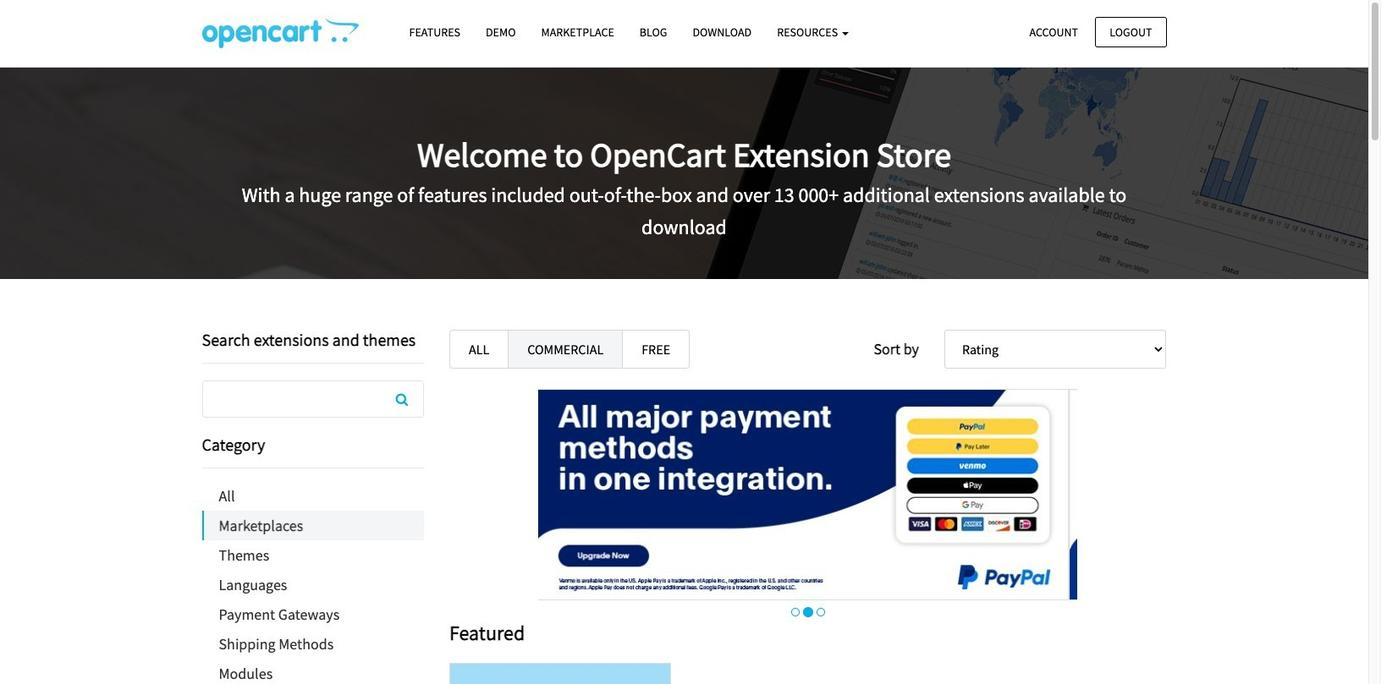 Task type: locate. For each thing, give the bounding box(es) containing it.
opencart - marketplace image
[[202, 18, 358, 48]]

paypal payment gateway image
[[502, 389, 1041, 601], [1041, 389, 1381, 601]]

1 paypal payment gateway image from the left
[[502, 389, 1041, 601]]

None text field
[[203, 382, 423, 417]]



Task type: describe. For each thing, give the bounding box(es) containing it.
ajax quick checkout pro (one page checkout, fast.. image
[[450, 664, 670, 685]]

search image
[[396, 393, 408, 406]]

2 paypal payment gateway image from the left
[[1041, 389, 1381, 601]]



Task type: vqa. For each thing, say whether or not it's contained in the screenshot.
AJAX QUICK CHECKOUT PRO (ONE PAGE CHECKOUT, FAST.. image on the bottom left of page
yes



